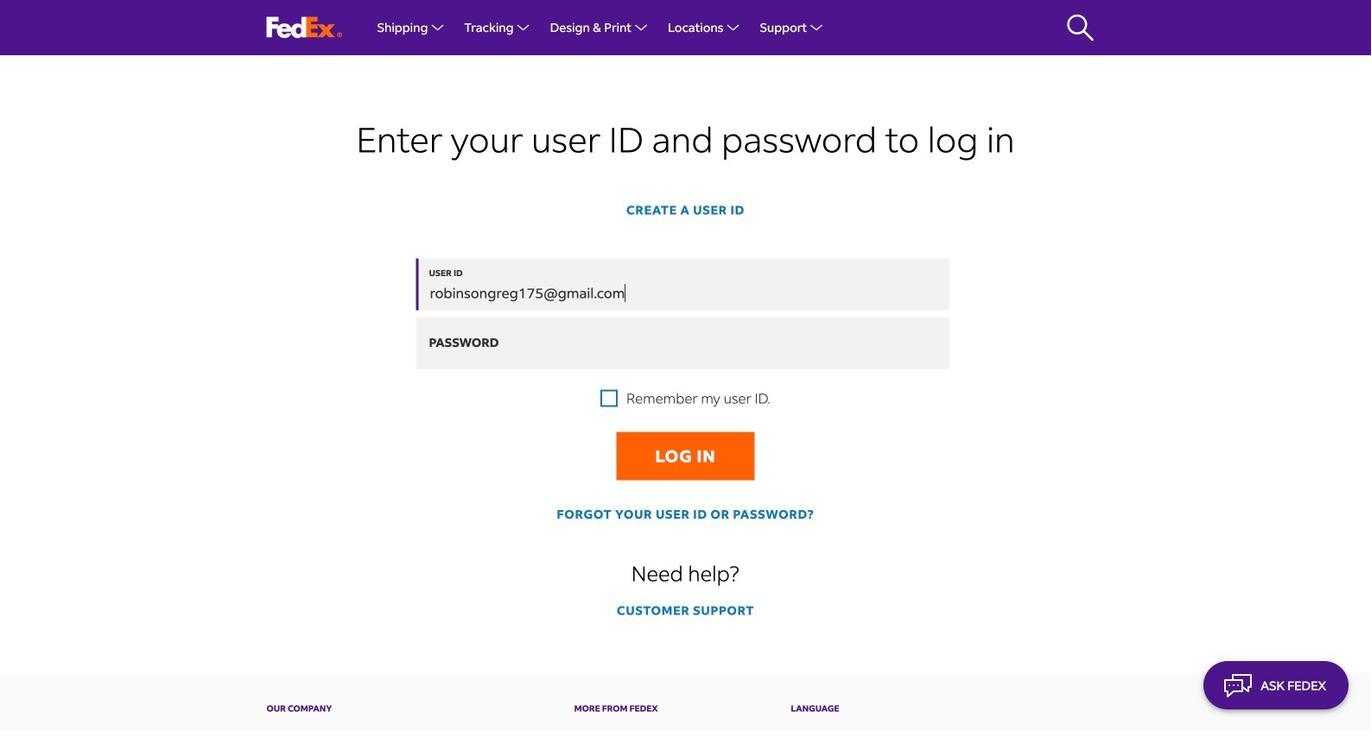 Task type: vqa. For each thing, say whether or not it's contained in the screenshot.
field on the bottom
no



Task type: locate. For each thing, give the bounding box(es) containing it.
fedex search image
[[1067, 14, 1094, 41]]

None text field
[[416, 259, 950, 311]]

None password field
[[416, 318, 950, 369]]



